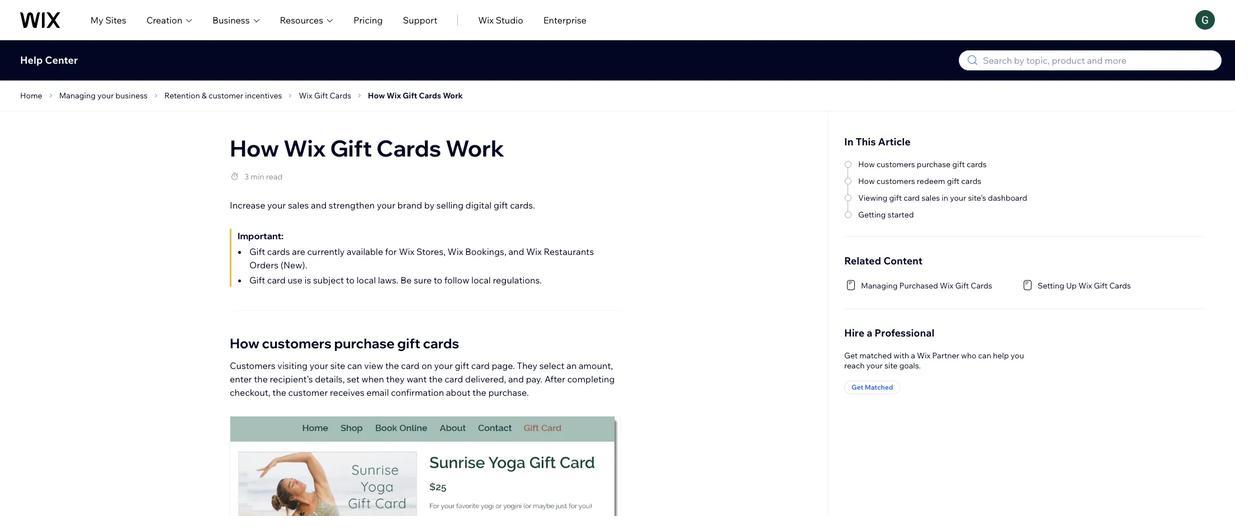 Task type: locate. For each thing, give the bounding box(es) containing it.
gift inside "link"
[[956, 281, 969, 291]]

customer right &
[[209, 91, 243, 101]]

local right follow
[[472, 275, 491, 286]]

can inside customers visiting your site can view the card on your gift card page. they select an amount, enter the recipient's details, set when they want the card delivered, and pay. after completing checkout, the customer receives email confirmation about the purchase.
[[347, 360, 362, 371]]

managing purchased wix gift cards
[[861, 281, 993, 291]]

important:
[[238, 230, 284, 242]]

purchase up view
[[334, 335, 395, 352]]

get
[[845, 351, 858, 361], [852, 383, 864, 392]]

customer down recipient's
[[288, 387, 328, 398]]

increase your sales and strengthen your brand by selling digital gift cards.
[[230, 200, 537, 211]]

0 vertical spatial managing
[[59, 91, 96, 101]]

1 horizontal spatial site
[[885, 361, 898, 371]]

card left "use"
[[267, 275, 286, 286]]

professional
[[875, 327, 935, 340]]

gift up viewing gift card sales in your site's dashboard
[[952, 159, 965, 169]]

my sites link
[[91, 13, 126, 27]]

purchase
[[917, 159, 951, 169], [334, 335, 395, 352]]

visiting
[[278, 360, 308, 371]]

1 vertical spatial managing
[[861, 281, 898, 291]]

1 horizontal spatial how customers purchase gift cards
[[858, 159, 987, 169]]

get left matched
[[852, 383, 864, 392]]

sales up are
[[288, 200, 309, 211]]

viewing
[[858, 193, 888, 203]]

your right reach
[[867, 361, 883, 371]]

0 horizontal spatial customer
[[209, 91, 243, 101]]

can
[[979, 351, 992, 361], [347, 360, 362, 371]]

0 horizontal spatial managing
[[59, 91, 96, 101]]

enterprise
[[544, 14, 587, 25]]

how up viewing
[[858, 176, 875, 186]]

retention & customer incentives link
[[161, 89, 286, 102]]

get down hire
[[845, 351, 858, 361]]

you
[[1011, 351, 1025, 361]]

2 vertical spatial and
[[508, 374, 524, 385]]

wix gift cards link
[[296, 89, 355, 102]]

0 horizontal spatial to
[[346, 275, 355, 286]]

this
[[856, 135, 876, 148]]

when
[[362, 374, 384, 385]]

your left business
[[97, 91, 114, 101]]

gift up started
[[889, 193, 902, 203]]

2 local from the left
[[472, 275, 491, 286]]

Search by topic, product and more field
[[980, 51, 1215, 70]]

wix inside get matched with a wix partner who can help you reach your site goals.
[[917, 351, 931, 361]]

1 local from the left
[[357, 275, 376, 286]]

receives
[[330, 387, 365, 398]]

cards inside managing purchased wix gift cards "link"
[[971, 281, 993, 291]]

managing for managing your business
[[59, 91, 96, 101]]

0 vertical spatial how customers purchase gift cards
[[858, 159, 987, 169]]

1 horizontal spatial to
[[434, 275, 442, 286]]

1 vertical spatial get
[[852, 383, 864, 392]]

0 vertical spatial how wix gift cards work
[[368, 91, 463, 101]]

cards
[[330, 91, 351, 101], [419, 91, 441, 101], [377, 134, 441, 162], [971, 281, 993, 291], [1110, 281, 1131, 291]]

0 horizontal spatial a
[[867, 327, 873, 340]]

0 horizontal spatial can
[[347, 360, 362, 371]]

setting up wix gift cards
[[1038, 281, 1131, 291]]

currently
[[307, 246, 345, 257]]

how right wix gift cards link
[[368, 91, 385, 101]]

site left goals. on the bottom
[[885, 361, 898, 371]]

cards
[[967, 159, 987, 169], [961, 176, 981, 186], [267, 246, 290, 257], [423, 335, 459, 352]]

reach
[[845, 361, 865, 371]]

0 horizontal spatial site
[[330, 360, 345, 371]]

my
[[91, 14, 103, 25]]

1 horizontal spatial can
[[979, 351, 992, 361]]

select
[[540, 360, 565, 371]]

and up regulations.
[[509, 246, 524, 257]]

customer
[[209, 91, 243, 101], [288, 387, 328, 398]]

they
[[386, 374, 405, 385]]

and
[[311, 200, 327, 211], [509, 246, 524, 257], [508, 374, 524, 385]]

a
[[867, 327, 873, 340], [911, 351, 916, 361]]

0 vertical spatial and
[[311, 200, 327, 211]]

the
[[385, 360, 399, 371], [254, 374, 268, 385], [429, 374, 443, 385], [273, 387, 286, 398], [473, 387, 487, 398]]

can inside get matched with a wix partner who can help you reach your site goals.
[[979, 351, 992, 361]]

to right sure
[[434, 275, 442, 286]]

site's
[[968, 193, 986, 203]]

wix gift cards
[[299, 91, 351, 101]]

checkout,
[[230, 387, 271, 398]]

for
[[385, 246, 397, 257]]

how customers purchase gift cards up view
[[230, 335, 459, 352]]

site inside get matched with a wix partner who can help you reach your site goals.
[[885, 361, 898, 371]]

managing inside "link"
[[861, 281, 898, 291]]

0 vertical spatial a
[[867, 327, 873, 340]]

how up 'min'
[[230, 134, 279, 162]]

wix inside "link"
[[940, 281, 954, 291]]

to right subject
[[346, 275, 355, 286]]

recipient's
[[270, 374, 313, 385]]

are
[[292, 246, 305, 257]]

gift up about on the bottom left of the page
[[455, 360, 469, 371]]

managing down related content
[[861, 281, 898, 291]]

and inside customers visiting your site can view the card on your gift card page. they select an amount, enter the recipient's details, set when they want the card delivered, and pay. after completing checkout, the customer receives email confirmation about the purchase.
[[508, 374, 524, 385]]

1 horizontal spatial purchase
[[917, 159, 951, 169]]

1 vertical spatial purchase
[[334, 335, 395, 352]]

1 horizontal spatial local
[[472, 275, 491, 286]]

customers up viewing
[[877, 176, 915, 186]]

center
[[45, 54, 78, 67]]

managing
[[59, 91, 96, 101], [861, 281, 898, 291]]

1 vertical spatial customer
[[288, 387, 328, 398]]

1 horizontal spatial a
[[911, 351, 916, 361]]

managing down center
[[59, 91, 96, 101]]

and up purchase.
[[508, 374, 524, 385]]

0 horizontal spatial purchase
[[334, 335, 395, 352]]

1 vertical spatial and
[[509, 246, 524, 257]]

1 vertical spatial a
[[911, 351, 916, 361]]

customers down article
[[877, 159, 915, 169]]

0 horizontal spatial local
[[357, 275, 376, 286]]

sales left in
[[922, 193, 940, 203]]

matched
[[860, 351, 892, 361]]

support
[[403, 14, 438, 25]]

managing inside 'link'
[[59, 91, 96, 101]]

get matched
[[852, 383, 893, 392]]

to
[[346, 275, 355, 286], [434, 275, 442, 286]]

site up details,
[[330, 360, 345, 371]]

digital gift
[[466, 200, 508, 211]]

hire
[[845, 327, 865, 340]]

sales
[[922, 193, 940, 203], [288, 200, 309, 211]]

1 vertical spatial how customers purchase gift cards
[[230, 335, 459, 352]]

gift
[[952, 159, 965, 169], [947, 176, 960, 186], [889, 193, 902, 203], [397, 335, 421, 352], [455, 360, 469, 371]]

dashboard
[[988, 193, 1027, 203]]

customers up visiting
[[262, 335, 332, 352]]

purchase up redeem
[[917, 159, 951, 169]]

purchase.
[[489, 387, 529, 398]]

3
[[244, 172, 249, 182]]

available
[[347, 246, 383, 257]]

your left brand
[[377, 200, 396, 211]]

support link
[[403, 13, 438, 27]]

the down customers
[[254, 374, 268, 385]]

get inside get matched with a wix partner who can help you reach your site goals.
[[845, 351, 858, 361]]

laws.
[[378, 275, 399, 286]]

0 vertical spatial get
[[845, 351, 858, 361]]

resources button
[[280, 13, 333, 27]]

selling
[[437, 200, 464, 211]]

1 vertical spatial how wix gift cards work
[[230, 134, 505, 162]]

0 horizontal spatial how customers purchase gift cards
[[230, 335, 459, 352]]

email
[[367, 387, 389, 398]]

how customers redeem gift cards
[[858, 176, 981, 186]]

can up set
[[347, 360, 362, 371]]

getting
[[858, 210, 886, 220]]

a right hire
[[867, 327, 873, 340]]

can right the who at the right of page
[[979, 351, 992, 361]]

up
[[1067, 281, 1077, 291]]

goals.
[[900, 361, 921, 371]]

card up delivered,
[[471, 360, 490, 371]]

card down how customers redeem gift cards
[[904, 193, 920, 203]]

customers
[[877, 159, 915, 169], [877, 176, 915, 186], [262, 335, 332, 352]]

managing purchased wix gift cards link
[[845, 279, 1010, 292]]

local left laws. at the bottom left of page
[[357, 275, 376, 286]]

0 vertical spatial purchase
[[917, 159, 951, 169]]

retention & customer incentives
[[164, 91, 282, 101]]

get matched link
[[845, 381, 901, 394]]

is
[[305, 275, 311, 286]]

with
[[894, 351, 910, 361]]

view
[[364, 360, 383, 371]]

your
[[97, 91, 114, 101], [950, 193, 966, 203], [267, 200, 286, 211], [377, 200, 396, 211], [310, 360, 328, 371], [434, 360, 453, 371], [867, 361, 883, 371]]

get for get matched
[[852, 383, 864, 392]]

gift
[[314, 91, 328, 101], [403, 91, 417, 101], [330, 134, 372, 162], [249, 246, 265, 257], [249, 275, 265, 286], [956, 281, 969, 291], [1094, 281, 1108, 291]]

1 horizontal spatial sales
[[922, 193, 940, 203]]

how customers purchase gift cards up how customers redeem gift cards
[[858, 159, 987, 169]]

a inside get matched with a wix partner who can help you reach your site goals.
[[911, 351, 916, 361]]

a right with
[[911, 351, 916, 361]]

help center link
[[20, 54, 78, 67]]

1 horizontal spatial customer
[[288, 387, 328, 398]]

and left strengthen
[[311, 200, 327, 211]]

1 horizontal spatial managing
[[861, 281, 898, 291]]

home link
[[17, 89, 46, 102]]



Task type: describe. For each thing, give the bounding box(es) containing it.
sites
[[105, 14, 126, 25]]

your right in
[[950, 193, 966, 203]]

cards inside setting up wix gift cards link
[[1110, 281, 1131, 291]]

important: gift cards are currently available for wix stores, wix bookings, and wix restaurants orders (new). gift card use is subject to local laws. be sure to follow local regulations.
[[238, 230, 594, 286]]

your right on
[[434, 360, 453, 371]]

card up about on the bottom left of the page
[[445, 374, 463, 385]]

card inside important: gift cards are currently available for wix stores, wix bookings, and wix restaurants orders (new). gift card use is subject to local laws. be sure to follow local regulations.
[[267, 275, 286, 286]]

your inside get matched with a wix partner who can help you reach your site goals.
[[867, 361, 883, 371]]

and inside important: gift cards are currently available for wix stores, wix bookings, and wix restaurants orders (new). gift card use is subject to local laws. be sure to follow local regulations.
[[509, 246, 524, 257]]

in this article
[[845, 135, 911, 148]]

cards.
[[510, 200, 535, 211]]

confirmation
[[391, 387, 444, 398]]

1 vertical spatial work
[[446, 134, 505, 162]]

business
[[116, 91, 148, 101]]

orders
[[249, 260, 279, 271]]

wix studio
[[478, 14, 523, 25]]

in
[[845, 135, 854, 148]]

customer inside customers visiting your site can view the card on your gift card page. they select an amount, enter the recipient's details, set when they want the card delivered, and pay. after completing checkout, the customer receives email confirmation about the purchase.
[[288, 387, 328, 398]]

how down this
[[858, 159, 875, 169]]

get for get matched with a wix partner who can help you reach your site goals.
[[845, 351, 858, 361]]

customers visiting your site can view the card on your gift card page. they select an amount, enter the recipient's details, set when they want the card delivered, and pay. after completing checkout, the customer receives email confirmation about the purchase.
[[230, 360, 615, 398]]

restaurants
[[544, 246, 594, 257]]

pay.
[[526, 374, 543, 385]]

article
[[878, 135, 911, 148]]

set
[[347, 374, 360, 385]]

bookings,
[[465, 246, 507, 257]]

business button
[[213, 13, 260, 27]]

brand
[[398, 200, 422, 211]]

&
[[202, 91, 207, 101]]

help
[[993, 351, 1009, 361]]

gift up in
[[947, 176, 960, 186]]

min
[[251, 172, 264, 182]]

studio
[[496, 14, 523, 25]]

2 to from the left
[[434, 275, 442, 286]]

resources
[[280, 14, 323, 25]]

follow
[[444, 275, 470, 286]]

card up want
[[401, 360, 420, 371]]

help center
[[20, 54, 78, 67]]

viewing gift card sales in your site's dashboard
[[858, 193, 1027, 203]]

the down delivered,
[[473, 387, 487, 398]]

page.
[[492, 360, 515, 371]]

(new).
[[281, 260, 307, 271]]

redeem
[[917, 176, 945, 186]]

stores,
[[417, 246, 446, 257]]

help
[[20, 54, 43, 67]]

related content
[[845, 254, 923, 267]]

pricing
[[354, 14, 383, 25]]

matched
[[865, 383, 893, 392]]

get matched with a wix partner who can help you reach your site goals.
[[845, 351, 1025, 371]]

the down recipient's
[[273, 387, 286, 398]]

0 vertical spatial customers
[[877, 159, 915, 169]]

they
[[517, 360, 538, 371]]

how up customers
[[230, 335, 259, 352]]

cards inside wix gift cards link
[[330, 91, 351, 101]]

your inside 'link'
[[97, 91, 114, 101]]

my sites
[[91, 14, 126, 25]]

0 vertical spatial customer
[[209, 91, 243, 101]]

amount,
[[579, 360, 613, 371]]

after
[[545, 374, 566, 385]]

subject
[[313, 275, 344, 286]]

incentives
[[245, 91, 282, 101]]

your up details,
[[310, 360, 328, 371]]

2 vertical spatial customers
[[262, 335, 332, 352]]

managing your business
[[59, 91, 148, 101]]

in
[[942, 193, 948, 203]]

0 horizontal spatial sales
[[288, 200, 309, 211]]

setting
[[1038, 281, 1065, 291]]

about
[[446, 387, 471, 398]]

strengthen
[[329, 200, 375, 211]]

profile image image
[[1196, 10, 1215, 30]]

your down read
[[267, 200, 286, 211]]

read
[[266, 172, 283, 182]]

related
[[845, 254, 882, 267]]

business
[[213, 14, 250, 25]]

started
[[888, 210, 914, 220]]

customers
[[230, 360, 276, 371]]

0 vertical spatial work
[[443, 91, 463, 101]]

getting started
[[858, 210, 914, 220]]

1 to from the left
[[346, 275, 355, 286]]

delivered,
[[465, 374, 506, 385]]

hire a professional
[[845, 327, 935, 340]]

cards inside important: gift cards are currently available for wix stores, wix bookings, and wix restaurants orders (new). gift card use is subject to local laws. be sure to follow local regulations.
[[267, 246, 290, 257]]

sure
[[414, 275, 432, 286]]

increase
[[230, 200, 265, 211]]

managing for managing purchased wix gift cards
[[861, 281, 898, 291]]

want
[[407, 374, 427, 385]]

gift up want
[[397, 335, 421, 352]]

creation button
[[147, 13, 192, 27]]

who
[[961, 351, 977, 361]]

wix studio link
[[478, 13, 523, 27]]

1 vertical spatial customers
[[877, 176, 915, 186]]

home
[[20, 91, 42, 101]]

by
[[424, 200, 435, 211]]

enter
[[230, 374, 252, 385]]

the up "they" at the bottom of the page
[[385, 360, 399, 371]]

setting up wix gift cards link
[[1021, 279, 1187, 292]]

purchased
[[900, 281, 939, 291]]

the down on
[[429, 374, 443, 385]]

be
[[401, 275, 412, 286]]

completing
[[568, 374, 615, 385]]

creation
[[147, 14, 182, 25]]

use
[[288, 275, 303, 286]]

site inside customers visiting your site can view the card on your gift card page. they select an amount, enter the recipient's details, set when they want the card delivered, and pay. after completing checkout, the customer receives email confirmation about the purchase.
[[330, 360, 345, 371]]

details,
[[315, 374, 345, 385]]

gift inside customers visiting your site can view the card on your gift card page. they select an amount, enter the recipient's details, set when they want the card delivered, and pay. after completing checkout, the customer receives email confirmation about the purchase.
[[455, 360, 469, 371]]

3 min read
[[244, 172, 283, 182]]

regulations.
[[493, 275, 542, 286]]



Task type: vqa. For each thing, say whether or not it's contained in the screenshot.
Setting
yes



